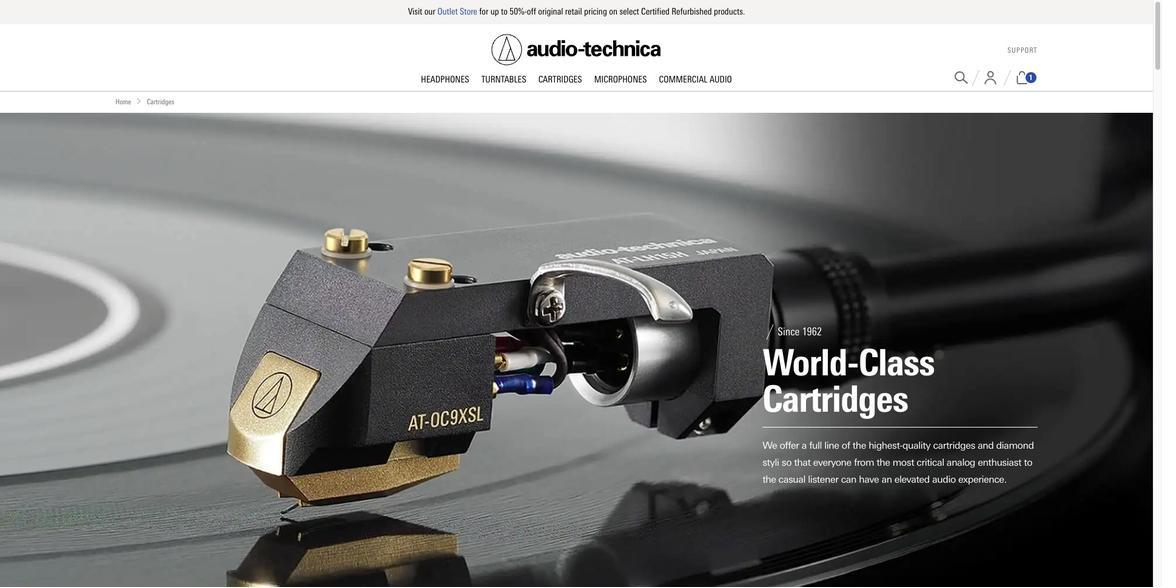 Task type: describe. For each thing, give the bounding box(es) containing it.
store
[[460, 6, 478, 17]]

commercial audio
[[659, 74, 732, 85]]

products.
[[714, 6, 745, 17]]

home
[[116, 97, 131, 106]]

elevated
[[895, 474, 930, 485]]

basket image
[[1016, 71, 1030, 84]]

headphones link
[[415, 74, 476, 86]]

microphones link
[[588, 74, 653, 86]]

casual
[[779, 474, 806, 485]]

highest-
[[869, 440, 903, 451]]

audio
[[933, 474, 956, 485]]

0 vertical spatial to
[[501, 6, 508, 17]]

50%-
[[510, 6, 527, 17]]

our
[[425, 6, 436, 17]]

microphones
[[595, 74, 647, 85]]

from
[[854, 457, 875, 468]]

outlet store link
[[438, 6, 478, 17]]

diamond
[[997, 440, 1034, 451]]

magnifying glass image
[[955, 71, 968, 84]]

audio
[[710, 74, 732, 85]]

line
[[825, 440, 840, 451]]

cartridges
[[934, 440, 976, 451]]

turntables link
[[476, 74, 533, 86]]

off
[[527, 6, 536, 17]]

a
[[802, 440, 807, 451]]

we offer a full line of the highest-quality cartridges and diamond styli so that everyone from the most critical analog enthusiast to the casual listener can have an elevated audio experience.
[[763, 440, 1034, 485]]

experience.
[[959, 474, 1007, 485]]

have
[[860, 474, 880, 485]]

critical
[[917, 457, 945, 468]]

everyone
[[814, 457, 852, 468]]

styli
[[763, 457, 780, 468]]

0 vertical spatial cartridges
[[539, 74, 582, 85]]

of
[[842, 440, 851, 451]]

support link
[[1008, 46, 1038, 55]]

for
[[480, 6, 489, 17]]

full
[[810, 440, 822, 451]]



Task type: locate. For each thing, give the bounding box(es) containing it.
the down "highest-"
[[877, 457, 891, 468]]

the down the 'styli'
[[763, 474, 776, 485]]

retail
[[566, 6, 582, 17]]

divider line image
[[973, 70, 980, 85], [1004, 70, 1011, 85]]

0 horizontal spatial the
[[763, 474, 776, 485]]

1
[[1030, 73, 1033, 82]]

home link
[[116, 96, 131, 108]]

up
[[491, 6, 499, 17]]

cartridges down store logo
[[539, 74, 582, 85]]

listener
[[809, 474, 839, 485]]

enthusiast
[[978, 457, 1022, 468]]

so
[[782, 457, 792, 468]]

original
[[538, 6, 563, 17]]

to right up
[[501, 6, 508, 17]]

1 horizontal spatial cartridges
[[539, 74, 582, 85]]

visit our outlet store for up to 50%-off original retail pricing on select certified refurbished products.
[[408, 6, 745, 17]]

that
[[795, 457, 811, 468]]

analog
[[947, 457, 976, 468]]

divider line image right magnifying glass image
[[973, 70, 980, 85]]

to
[[501, 6, 508, 17], [1025, 457, 1033, 468]]

we
[[763, 440, 778, 451]]

can
[[842, 474, 857, 485]]

1 divider line image from the left
[[973, 70, 980, 85]]

an
[[882, 474, 893, 485]]

commercial audio link
[[653, 74, 739, 86]]

divider line image left basket icon
[[1004, 70, 1011, 85]]

2 divider line image from the left
[[1004, 70, 1011, 85]]

cartridges
[[539, 74, 582, 85], [147, 97, 174, 106]]

2 horizontal spatial the
[[877, 457, 891, 468]]

and
[[978, 440, 994, 451]]

on
[[609, 6, 618, 17]]

pricing
[[584, 6, 607, 17]]

most
[[893, 457, 915, 468]]

breadcrumbs image
[[136, 98, 142, 104]]

offer
[[780, 440, 800, 451]]

1 link
[[1016, 71, 1038, 84]]

refurbished
[[672, 6, 712, 17]]

certified
[[642, 6, 670, 17]]

1 vertical spatial cartridges
[[147, 97, 174, 106]]

turntables
[[482, 74, 527, 85]]

to inside we offer a full line of the highest-quality cartridges and diamond styli so that everyone from the most critical analog enthusiast to the casual listener can have an elevated audio experience.
[[1025, 457, 1033, 468]]

1 horizontal spatial the
[[853, 440, 867, 451]]

support
[[1008, 46, 1038, 55]]

1 horizontal spatial to
[[1025, 457, 1033, 468]]

0 horizontal spatial divider line image
[[973, 70, 980, 85]]

outlet
[[438, 6, 458, 17]]

store logo image
[[492, 34, 662, 65]]

to down diamond
[[1025, 457, 1033, 468]]

commercial
[[659, 74, 708, 85]]

1 horizontal spatial divider line image
[[1004, 70, 1011, 85]]

the
[[853, 440, 867, 451], [877, 457, 891, 468], [763, 474, 776, 485]]

2 vertical spatial the
[[763, 474, 776, 485]]

0 horizontal spatial to
[[501, 6, 508, 17]]

headphones
[[421, 74, 470, 85]]

cartridges link
[[533, 74, 588, 86]]

quality
[[903, 440, 931, 451]]

1 vertical spatial the
[[877, 457, 891, 468]]

0 vertical spatial the
[[853, 440, 867, 451]]

cartridges right breadcrumbs image
[[147, 97, 174, 106]]

1 vertical spatial to
[[1025, 457, 1033, 468]]

0 horizontal spatial cartridges
[[147, 97, 174, 106]]

the right of
[[853, 440, 867, 451]]

select
[[620, 6, 639, 17]]

visit
[[408, 6, 423, 17]]



Task type: vqa. For each thing, say whether or not it's contained in the screenshot.
Magnet
no



